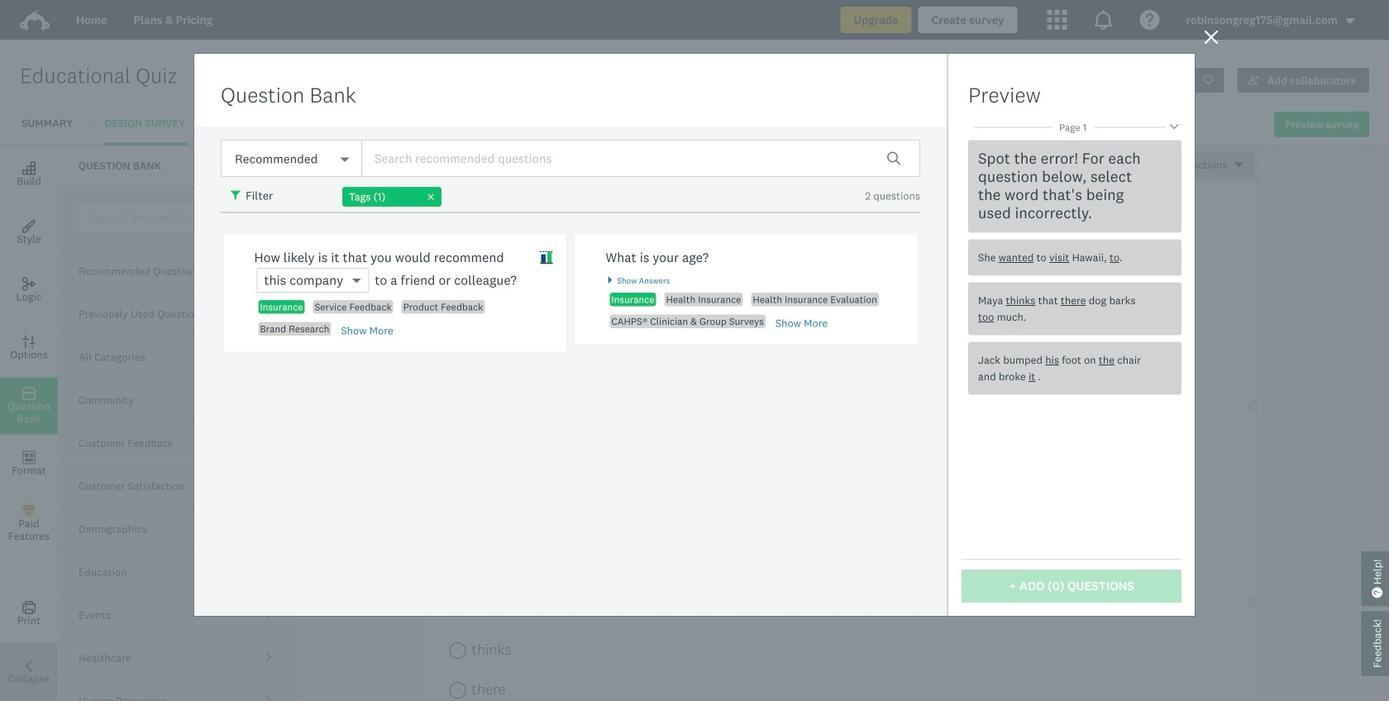 Task type: vqa. For each thing, say whether or not it's contained in the screenshot.
icon   XJTfE to the top
yes



Task type: locate. For each thing, give the bounding box(es) containing it.
help icon image
[[1140, 10, 1160, 30]]

1 horizontal spatial products icon image
[[1094, 10, 1114, 30]]

0 horizontal spatial icon   xjtfe image
[[231, 190, 242, 202]]

1 horizontal spatial icon   xjtfe image
[[539, 251, 553, 265]]

icon   xjtfe image
[[231, 190, 242, 202], [539, 251, 553, 265]]

Search recommended questions text field
[[361, 140, 920, 177]]

surveymonkey logo image
[[20, 10, 50, 31]]

products icon image
[[1047, 10, 1067, 30], [1094, 10, 1114, 30]]

0 horizontal spatial products icon image
[[1047, 10, 1067, 30]]



Task type: describe. For each thing, give the bounding box(es) containing it.
1 products icon image from the left
[[1047, 10, 1067, 30]]

Search for questions text field
[[79, 201, 289, 234]]

2 products icon image from the left
[[1094, 10, 1114, 30]]

0 vertical spatial icon   xjtfe image
[[231, 190, 242, 202]]

1 vertical spatial icon   xjtfe image
[[539, 251, 553, 265]]



